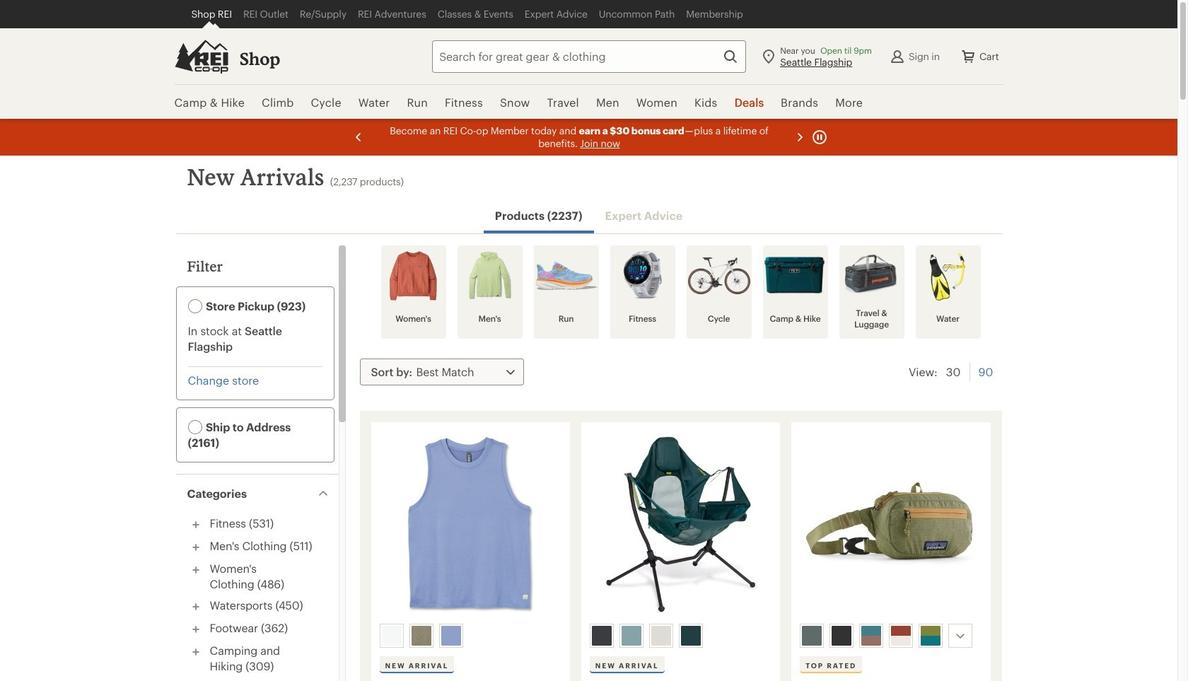 Task type: vqa. For each thing, say whether or not it's contained in the screenshot.
the new hoka arahi 7. add some crisp to your run. image
no



Task type: locate. For each thing, give the bounding box(es) containing it.
men's image
[[459, 251, 521, 301]]

None field
[[432, 40, 746, 73]]

group
[[377, 621, 563, 651], [587, 621, 774, 651], [797, 621, 984, 651]]

group for the nemo stargaze reclining camp chair 0 image
[[587, 621, 774, 651]]

vuori energy long tank top - women's 0 image
[[380, 431, 562, 618]]

toggle watersports sub-items image
[[187, 598, 204, 615]]

cycle image
[[688, 251, 750, 301]]

women's image
[[382, 251, 445, 301]]

0 horizontal spatial group
[[377, 621, 563, 651]]

group for patagonia ultralight black hole mini hip pack 0 image
[[797, 621, 984, 651]]

lagoon image
[[681, 626, 701, 646]]

shopping cart is empty image
[[960, 48, 977, 65]]

2 group from the left
[[587, 621, 774, 651]]

3 group from the left
[[797, 621, 984, 651]]

black image
[[832, 626, 852, 646]]

mangrove red image
[[891, 626, 911, 646]]

1 group from the left
[[377, 621, 563, 651]]

pause banner message scrolling image
[[811, 129, 828, 146]]

2 horizontal spatial group
[[797, 621, 984, 651]]

None search field
[[407, 40, 746, 73]]

toggle men%27s-clothing sub-items image
[[187, 539, 204, 556]]

silt/citron image
[[622, 626, 642, 646]]

banner
[[0, 0, 1178, 120]]

promotional messages marquee
[[0, 119, 1178, 156]]

blue quartz heather image
[[441, 626, 461, 646]]

pelican gray image
[[651, 626, 671, 646]]

previous message image
[[350, 129, 367, 146]]

1 horizontal spatial group
[[587, 621, 774, 651]]

fitness image
[[612, 251, 674, 301]]

run image
[[535, 251, 597, 301]]

toggle footwear sub-items image
[[187, 621, 204, 638]]

nouveau green image
[[802, 626, 822, 646]]



Task type: describe. For each thing, give the bounding box(es) containing it.
black pearl image
[[592, 626, 612, 646]]

pistachio heather image
[[411, 626, 431, 646]]

toggle fitness sub-items image
[[187, 516, 204, 533]]

toggle camping-and-hiking sub-items image
[[187, 644, 204, 661]]

patagonia ultralight black hole mini hip pack 0 image
[[800, 431, 982, 618]]

travel & luggage image
[[841, 251, 903, 301]]

next message image
[[791, 129, 808, 146]]

rei co-op, go to rei.com home page image
[[174, 39, 228, 73]]

add filter: ship to address (2161) image
[[188, 420, 202, 435]]

subtidal blue image
[[921, 626, 941, 646]]

patchwork/subtidal blue image
[[862, 626, 882, 646]]

nemo stargaze reclining camp chair 0 image
[[590, 431, 772, 618]]

camp & hike image
[[764, 251, 827, 301]]

Search for great gear & clothing text field
[[432, 40, 746, 73]]

search image
[[722, 48, 739, 65]]

toggle women%27s-clothing sub-items image
[[187, 562, 204, 579]]

white image
[[382, 626, 401, 646]]

expand color swatches image
[[952, 628, 969, 644]]

water image
[[917, 251, 979, 301]]

group for "vuori energy long tank top - women's 0" image
[[377, 621, 563, 651]]



